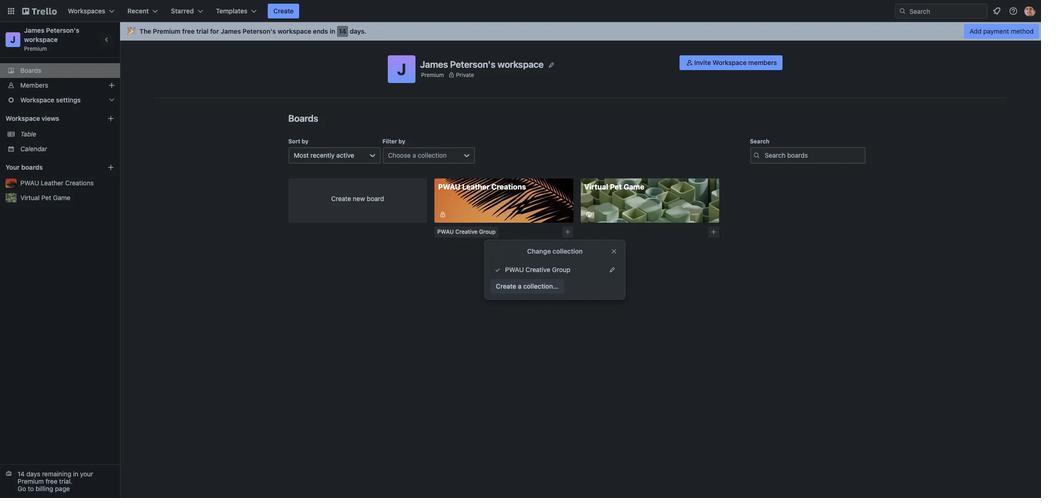 Task type: locate. For each thing, give the bounding box(es) containing it.
group
[[479, 229, 496, 236], [552, 266, 571, 274]]

most
[[294, 152, 309, 159]]

a right choose
[[413, 152, 416, 159]]

1 by from the left
[[302, 138, 309, 145]]

14
[[339, 27, 346, 35], [18, 471, 25, 479]]

0 vertical spatial pet
[[610, 183, 622, 191]]

james down back to home 'image'
[[24, 26, 44, 34]]

2 vertical spatial workspace
[[6, 115, 40, 122]]

creative
[[456, 229, 478, 236], [526, 266, 551, 274]]

1 horizontal spatial pwau leather creations link
[[435, 179, 574, 223]]

workspace inside invite workspace members button
[[713, 59, 747, 67]]

0 horizontal spatial by
[[302, 138, 309, 145]]

james
[[24, 26, 44, 34], [221, 27, 241, 35], [420, 59, 448, 70]]

invite workspace members button
[[680, 55, 783, 70]]

new
[[353, 195, 365, 203]]

sm image inside invite workspace members button
[[686, 58, 695, 67]]

trial
[[196, 27, 209, 35]]

1 horizontal spatial group
[[552, 266, 571, 274]]

go
[[18, 486, 26, 493]]

14 left days
[[18, 471, 25, 479]]

pwau leather creations link
[[20, 179, 115, 188], [435, 179, 574, 223]]

pwau inside button
[[438, 229, 454, 236]]

0 horizontal spatial j
[[10, 34, 16, 45]]

workspace inside james peterson's workspace premium
[[24, 36, 58, 43]]

0 horizontal spatial create
[[274, 7, 294, 15]]

create for create
[[274, 7, 294, 15]]

1 horizontal spatial create
[[331, 195, 351, 203]]

collection up pwau creative group link
[[553, 248, 583, 255]]

workspace settings button
[[0, 93, 120, 108]]

1 horizontal spatial free
[[182, 27, 195, 35]]

peterson's up private
[[450, 59, 496, 70]]

2 vertical spatial workspace
[[498, 59, 544, 70]]

the
[[140, 27, 151, 35]]

virtual pet game
[[585, 183, 645, 191], [20, 194, 70, 202]]

1 horizontal spatial virtual pet game link
[[581, 179, 720, 223]]

1 vertical spatial workspace
[[24, 36, 58, 43]]

0 vertical spatial workspace
[[278, 27, 312, 35]]

james right for
[[221, 27, 241, 35]]

0 horizontal spatial leather
[[41, 179, 63, 187]]

days.
[[350, 27, 367, 35]]

1 vertical spatial sm image
[[493, 266, 503, 275]]

virtual pet game link
[[581, 179, 720, 223], [20, 194, 115, 203]]

calendar link
[[20, 145, 115, 154]]

1 add a new collection image from the left
[[565, 229, 571, 236]]

1 pwau leather creations link from the left
[[20, 179, 115, 188]]

templates
[[216, 7, 248, 15]]

by right filter at the left of page
[[399, 138, 406, 145]]

1 vertical spatial collection
[[553, 248, 583, 255]]

1 vertical spatial group
[[552, 266, 571, 274]]

1 horizontal spatial by
[[399, 138, 406, 145]]

1 vertical spatial 14
[[18, 471, 25, 479]]

0 horizontal spatial creative
[[456, 229, 478, 236]]

pwau leather creations
[[20, 179, 94, 187], [438, 183, 526, 191]]

1 horizontal spatial in
[[330, 27, 336, 35]]

1 vertical spatial a
[[518, 283, 522, 291]]

sm image for virtual pet game
[[585, 210, 594, 219]]

0 horizontal spatial workspace
[[24, 36, 58, 43]]

0 vertical spatial 14
[[339, 27, 346, 35]]

0 horizontal spatial free
[[46, 478, 57, 486]]

open information menu image
[[1009, 6, 1019, 16]]

members
[[749, 59, 778, 67]]

1 vertical spatial free
[[46, 478, 57, 486]]

james for james peterson's workspace
[[420, 59, 448, 70]]

add a new collection image
[[565, 229, 571, 236], [711, 229, 717, 236]]

0 vertical spatial free
[[182, 27, 195, 35]]

in right ends
[[330, 27, 336, 35]]

2 by from the left
[[399, 138, 406, 145]]

0 horizontal spatial in
[[73, 471, 78, 479]]

1 horizontal spatial a
[[518, 283, 522, 291]]

1 horizontal spatial workspace
[[278, 27, 312, 35]]

2 horizontal spatial workspace
[[498, 59, 544, 70]]

0 horizontal spatial sm image
[[438, 210, 448, 219]]

a
[[413, 152, 416, 159], [518, 283, 522, 291]]

leather
[[41, 179, 63, 187], [463, 183, 490, 191]]

peterson's down the templates "popup button"
[[243, 27, 276, 35]]

sm image
[[438, 210, 448, 219], [585, 210, 594, 219]]

settings
[[56, 96, 81, 104]]

1 sm image from the left
[[438, 210, 448, 219]]

starred
[[171, 7, 194, 15]]

collection right choose
[[418, 152, 447, 159]]

boards up 'sort by'
[[289, 113, 318, 124]]

1 horizontal spatial creations
[[492, 183, 526, 191]]

0 horizontal spatial pwau leather creations link
[[20, 179, 115, 188]]

peterson's
[[46, 26, 79, 34], [243, 27, 276, 35], [450, 59, 496, 70]]

create
[[274, 7, 294, 15], [331, 195, 351, 203], [496, 283, 517, 291]]

sm image for pwau creative group
[[493, 266, 503, 275]]

sm image
[[686, 58, 695, 67], [493, 266, 503, 275]]

2 horizontal spatial peterson's
[[450, 59, 496, 70]]

0 vertical spatial pwau creative group
[[438, 229, 496, 236]]

workspace for settings
[[20, 96, 54, 104]]

a for collection
[[413, 152, 416, 159]]

0 horizontal spatial group
[[479, 229, 496, 236]]

james peterson's workspace premium
[[24, 26, 81, 52]]

sm image for pwau leather creations
[[438, 210, 448, 219]]

a inside create a collection… link
[[518, 283, 522, 291]]

peterson's inside james peterson's workspace premium
[[46, 26, 79, 34]]

boards
[[20, 67, 41, 74], [289, 113, 318, 124]]

create inside button
[[274, 7, 294, 15]]

add payment method
[[970, 27, 1034, 35]]

search image
[[899, 7, 907, 15]]

workspace views
[[6, 115, 59, 122]]

create left new
[[331, 195, 351, 203]]

workspace inside the workspace settings dropdown button
[[20, 96, 54, 104]]

0 vertical spatial sm image
[[686, 58, 695, 67]]

peterson's inside banner
[[243, 27, 276, 35]]

1 horizontal spatial j
[[397, 60, 407, 79]]

create a collection… link
[[491, 280, 564, 294]]

james peterson (jamespeterson93) image
[[1025, 6, 1036, 17]]

2 sm image from the left
[[585, 210, 594, 219]]

page
[[55, 486, 70, 493]]

1 vertical spatial pet
[[41, 194, 51, 202]]

by for choose
[[399, 138, 406, 145]]

sm image for invite workspace members
[[686, 58, 695, 67]]

0 vertical spatial game
[[624, 183, 645, 191]]

peterson's down back to home 'image'
[[46, 26, 79, 34]]

0 vertical spatial virtual pet game
[[585, 183, 645, 191]]

0 horizontal spatial add a new collection image
[[565, 229, 571, 236]]

1 vertical spatial j
[[397, 60, 407, 79]]

0 notifications image
[[992, 6, 1003, 17]]

workspace up table
[[6, 115, 40, 122]]

1 horizontal spatial sm image
[[686, 58, 695, 67]]

workspace
[[713, 59, 747, 67], [20, 96, 54, 104], [6, 115, 40, 122]]

creations
[[65, 179, 94, 187], [492, 183, 526, 191]]

1 horizontal spatial boards
[[289, 113, 318, 124]]

recent button
[[122, 4, 164, 18]]

members
[[20, 81, 48, 89]]

0 horizontal spatial collection
[[418, 152, 447, 159]]

free
[[182, 27, 195, 35], [46, 478, 57, 486]]

workspace settings
[[20, 96, 81, 104]]

collection
[[418, 152, 447, 159], [553, 248, 583, 255]]

james inside james peterson's workspace premium
[[24, 26, 44, 34]]

pwau
[[20, 179, 39, 187], [438, 183, 461, 191], [438, 229, 454, 236], [505, 266, 524, 274]]

workspace down members
[[20, 96, 54, 104]]

a left collection…
[[518, 283, 522, 291]]

0 vertical spatial creative
[[456, 229, 478, 236]]

0 vertical spatial group
[[479, 229, 496, 236]]

2 horizontal spatial create
[[496, 283, 517, 291]]

boards up members
[[20, 67, 41, 74]]

billing
[[36, 486, 53, 493]]

1 horizontal spatial virtual
[[585, 183, 609, 191]]

1 vertical spatial pwau creative group
[[505, 266, 571, 274]]

2 vertical spatial create
[[496, 283, 517, 291]]

1 vertical spatial workspace
[[20, 96, 54, 104]]

0 vertical spatial in
[[330, 27, 336, 35]]

0 vertical spatial j
[[10, 34, 16, 45]]

workspace navigation collapse icon image
[[101, 33, 114, 46]]

create up 🎉 the premium free trial for james peterson's workspace ends in 14 days. on the left top of the page
[[274, 7, 294, 15]]

by
[[302, 138, 309, 145], [399, 138, 406, 145]]

0 horizontal spatial boards
[[20, 67, 41, 74]]

sm image inside pwau creative group link
[[493, 266, 503, 275]]

0 vertical spatial collection
[[418, 152, 447, 159]]

premium inside banner
[[153, 27, 181, 35]]

j inside button
[[397, 60, 407, 79]]

0 horizontal spatial sm image
[[493, 266, 503, 275]]

0 vertical spatial virtual
[[585, 183, 609, 191]]

0 vertical spatial a
[[413, 152, 416, 159]]

peterson's for james peterson's workspace
[[450, 59, 496, 70]]

pwau creative group button
[[435, 227, 499, 238]]

1 horizontal spatial leather
[[463, 183, 490, 191]]

in
[[330, 27, 336, 35], [73, 471, 78, 479]]

pet
[[610, 183, 622, 191], [41, 194, 51, 202]]

1 vertical spatial create
[[331, 195, 351, 203]]

confetti image
[[128, 27, 136, 35]]

create left collection…
[[496, 283, 517, 291]]

in left your
[[73, 471, 78, 479]]

invite
[[695, 59, 711, 67]]

0 horizontal spatial 14
[[18, 471, 25, 479]]

1 vertical spatial creative
[[526, 266, 551, 274]]

choose a collection
[[388, 152, 447, 159]]

0 horizontal spatial a
[[413, 152, 416, 159]]

1 vertical spatial virtual
[[20, 194, 40, 202]]

0 horizontal spatial virtual
[[20, 194, 40, 202]]

1 horizontal spatial add a new collection image
[[711, 229, 717, 236]]

pwau creative group
[[438, 229, 496, 236], [505, 266, 571, 274]]

banner
[[120, 22, 1042, 41]]

create a collection…
[[496, 283, 559, 291]]

14 inside 14 days remaining in your premium free trial. go to billing page
[[18, 471, 25, 479]]

1 horizontal spatial pwau creative group
[[505, 266, 571, 274]]

peterson's for james peterson's workspace premium
[[46, 26, 79, 34]]

1 vertical spatial game
[[53, 194, 70, 202]]

1 horizontal spatial james
[[221, 27, 241, 35]]

calendar
[[20, 145, 47, 153]]

game
[[624, 183, 645, 191], [53, 194, 70, 202]]

14 left days.
[[339, 27, 346, 35]]

0 horizontal spatial pwau creative group
[[438, 229, 496, 236]]

0 vertical spatial workspace
[[713, 59, 747, 67]]

1 horizontal spatial 14
[[339, 27, 346, 35]]

most recently active
[[294, 152, 354, 159]]

j
[[10, 34, 16, 45], [397, 60, 407, 79]]

0 horizontal spatial james
[[24, 26, 44, 34]]

0 horizontal spatial creations
[[65, 179, 94, 187]]

by for most
[[302, 138, 309, 145]]

1 horizontal spatial sm image
[[585, 210, 594, 219]]

1 vertical spatial in
[[73, 471, 78, 479]]

for
[[210, 27, 219, 35]]

by right sort
[[302, 138, 309, 145]]

pwau creative group link
[[491, 263, 605, 278]]

2 horizontal spatial james
[[420, 59, 448, 70]]

0 horizontal spatial peterson's
[[46, 26, 79, 34]]

2 add a new collection image from the left
[[711, 229, 717, 236]]

recent
[[128, 7, 149, 15]]

1 horizontal spatial peterson's
[[243, 27, 276, 35]]

james right j button at the left top of the page
[[420, 59, 448, 70]]

1 vertical spatial virtual pet game
[[20, 194, 70, 202]]

0 vertical spatial create
[[274, 7, 294, 15]]

1 horizontal spatial pwau leather creations
[[438, 183, 526, 191]]

1 horizontal spatial creative
[[526, 266, 551, 274]]

1 horizontal spatial game
[[624, 183, 645, 191]]

workspace
[[278, 27, 312, 35], [24, 36, 58, 43], [498, 59, 544, 70]]

your boards
[[6, 164, 43, 171]]

Search field
[[907, 4, 988, 18]]

workspaces
[[68, 7, 105, 15]]

james inside banner
[[221, 27, 241, 35]]

james peterson's workspace link
[[24, 26, 81, 43]]

premium
[[153, 27, 181, 35], [24, 45, 47, 52], [421, 71, 444, 78], [18, 478, 44, 486]]

workspace right invite at the top right
[[713, 59, 747, 67]]

🎉 the premium free trial for james peterson's workspace ends in 14 days.
[[128, 27, 367, 35]]

go to billing page link
[[18, 486, 70, 493]]



Task type: vqa. For each thing, say whether or not it's contained in the screenshot.
Atlassian image
no



Task type: describe. For each thing, give the bounding box(es) containing it.
0 horizontal spatial game
[[53, 194, 70, 202]]

0 horizontal spatial virtual pet game
[[20, 194, 70, 202]]

views
[[42, 115, 59, 122]]

james peterson's workspace
[[420, 59, 544, 70]]

change collection
[[528, 248, 583, 255]]

payment
[[984, 27, 1010, 35]]

days
[[26, 471, 40, 479]]

in inside banner
[[330, 27, 336, 35]]

your
[[6, 164, 20, 171]]

create button
[[268, 4, 299, 18]]

2 pwau leather creations link from the left
[[435, 179, 574, 223]]

14 inside banner
[[339, 27, 346, 35]]

search
[[751, 138, 770, 145]]

filter
[[383, 138, 397, 145]]

0 horizontal spatial pwau leather creations
[[20, 179, 94, 187]]

sort by
[[289, 138, 309, 145]]

private
[[456, 71, 474, 78]]

board
[[367, 195, 384, 203]]

workspace for james peterson's workspace premium
[[24, 36, 58, 43]]

14 days remaining in your premium free trial. go to billing page
[[18, 471, 93, 493]]

table link
[[20, 130, 115, 139]]

free inside 14 days remaining in your premium free trial. go to billing page
[[46, 478, 57, 486]]

create new board
[[331, 195, 384, 203]]

change
[[528, 248, 551, 255]]

j for j button at the left top of the page
[[397, 60, 407, 79]]

workspace for james peterson's workspace
[[498, 59, 544, 70]]

1 vertical spatial boards
[[289, 113, 318, 124]]

workspace inside banner
[[278, 27, 312, 35]]

to
[[28, 486, 34, 493]]

create for create new board
[[331, 195, 351, 203]]

in inside 14 days remaining in your premium free trial. go to billing page
[[73, 471, 78, 479]]

table
[[20, 130, 36, 138]]

workspaces button
[[62, 4, 120, 18]]

0 vertical spatial boards
[[20, 67, 41, 74]]

banner containing 🎉
[[120, 22, 1042, 41]]

🎉
[[128, 27, 136, 35]]

recently
[[311, 152, 335, 159]]

james for james peterson's workspace premium
[[24, 26, 44, 34]]

pwau creative group inside button
[[438, 229, 496, 236]]

invite workspace members
[[695, 59, 778, 67]]

add payment method link
[[965, 24, 1040, 39]]

1 horizontal spatial pet
[[610, 183, 622, 191]]

switch to… image
[[6, 6, 16, 16]]

back to home image
[[22, 4, 57, 18]]

method
[[1012, 27, 1034, 35]]

ends
[[313, 27, 328, 35]]

active
[[337, 152, 354, 159]]

filter by
[[383, 138, 406, 145]]

workspace for views
[[6, 115, 40, 122]]

premium inside 14 days remaining in your premium free trial. go to billing page
[[18, 478, 44, 486]]

remaining
[[42, 471, 71, 479]]

choose
[[388, 152, 411, 159]]

1 horizontal spatial virtual pet game
[[585, 183, 645, 191]]

j link
[[6, 32, 20, 47]]

create a view image
[[107, 115, 115, 122]]

primary element
[[0, 0, 1042, 22]]

add
[[970, 27, 982, 35]]

your boards with 2 items element
[[6, 162, 93, 173]]

your
[[80, 471, 93, 479]]

a for collection…
[[518, 283, 522, 291]]

0 horizontal spatial virtual pet game link
[[20, 194, 115, 203]]

0 horizontal spatial pet
[[41, 194, 51, 202]]

boards link
[[0, 63, 120, 78]]

j for j link
[[10, 34, 16, 45]]

group inside button
[[479, 229, 496, 236]]

premium inside james peterson's workspace premium
[[24, 45, 47, 52]]

creative inside button
[[456, 229, 478, 236]]

boards
[[21, 164, 43, 171]]

collection…
[[524, 283, 559, 291]]

trial.
[[59, 478, 72, 486]]

add board image
[[107, 164, 115, 171]]

starred button
[[166, 4, 209, 18]]

members link
[[0, 78, 120, 93]]

create for create a collection…
[[496, 283, 517, 291]]

j button
[[388, 55, 416, 83]]

Search text field
[[751, 147, 866, 164]]

sort
[[289, 138, 300, 145]]

templates button
[[211, 4, 262, 18]]

1 horizontal spatial collection
[[553, 248, 583, 255]]



